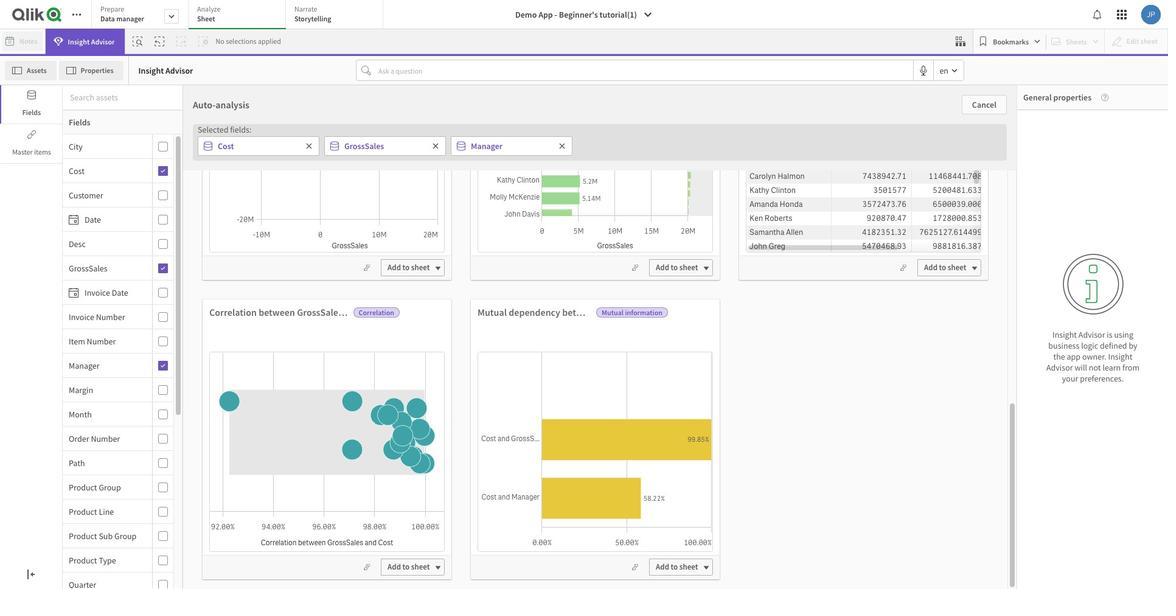Task type: locate. For each thing, give the bounding box(es) containing it.
dependency
[[509, 306, 560, 318]]

date down grosssales menu item
[[112, 287, 128, 298]]

app down john in the top of the page
[[747, 295, 769, 313]]

in up charts
[[707, 202, 718, 219]]

to inside navigate from sheet to sheet using the
[[718, 365, 730, 383]]

the up charts
[[720, 202, 739, 219]]

3501577
[[874, 185, 907, 195]]

1 horizontal spatial insight advisor
[[139, 65, 193, 76]]

product left treemap
[[982, 343, 1017, 356]]

you inside now that you see how qlik sense connects all of your data, go ahead and explore this sheet by making selections in the filters above. clicking in charts is another way to make selections so give that a try too!
[[655, 145, 677, 163]]

to
[[673, 239, 685, 257], [403, 262, 410, 273], [671, 262, 678, 273], [939, 262, 946, 273], [657, 295, 670, 313], [718, 365, 730, 383], [687, 403, 699, 420], [716, 461, 728, 479], [403, 562, 410, 572], [671, 562, 678, 572]]

from
[[1123, 362, 1140, 373], [653, 365, 680, 383]]

0 horizontal spatial from
[[653, 365, 680, 383]]

product sub group menu item
[[63, 524, 173, 548]]

0 horizontal spatial date
[[85, 214, 101, 225]]

allen
[[786, 227, 803, 237]]

margin inside menu item
[[69, 384, 93, 395]]

mutual
[[478, 306, 507, 318], [602, 308, 624, 317]]

sheets
[[599, 333, 639, 351]]

product inside "product sub group" "menu item"
[[69, 530, 97, 541]]

this up rest
[[720, 295, 744, 313]]

samantha allen
[[750, 227, 803, 237]]

the down sheets
[[634, 384, 653, 402]]

a down icons
[[701, 403, 708, 420]]

0 vertical spatial app
[[747, 295, 769, 313]]

sales down ask a question text box
[[591, 85, 615, 98]]

desc menu item
[[63, 232, 173, 256]]

selected fields:
[[198, 124, 252, 135]]

you down right
[[660, 461, 681, 479]]

1 vertical spatial explore
[[673, 295, 718, 313]]

1 vertical spatial top
[[634, 443, 654, 460]]

1 horizontal spatial is
[[1107, 329, 1113, 340]]

group inside menu item
[[99, 482, 121, 493]]

sheet
[[732, 183, 764, 201], [411, 262, 430, 273], [680, 262, 698, 273], [948, 262, 967, 273], [683, 365, 716, 383], [733, 365, 765, 383], [759, 403, 791, 420], [599, 461, 631, 479], [411, 562, 430, 572], [680, 562, 698, 572]]

0 vertical spatial is
[[743, 220, 753, 238]]

all
[[656, 164, 669, 182]]

fields up the city at the top of the page
[[69, 117, 90, 128]]

1 vertical spatial margin
[[69, 384, 93, 395]]

1 horizontal spatial your
[[686, 164, 712, 182]]

app
[[539, 9, 553, 20]]

path button
[[63, 457, 150, 468]]

so
[[599, 258, 613, 276]]

product down 'path'
[[69, 482, 97, 493]]

0 horizontal spatial items
[[34, 147, 51, 156]]

items right master
[[34, 147, 51, 156]]

order number menu item
[[63, 427, 173, 451]]

0 horizontal spatial mutual
[[478, 306, 507, 318]]

1 vertical spatial date
[[112, 287, 128, 298]]

1 vertical spatial grosssales
[[69, 263, 107, 274]]

insight up toggle formatting element at the left of page
[[68, 37, 90, 46]]

0 vertical spatial items
[[34, 147, 51, 156]]

icons
[[699, 384, 731, 402]]

invoice up item at left
[[69, 311, 94, 322]]

2 horizontal spatial manager
[[471, 141, 503, 152]]

1 horizontal spatial sales
[[1019, 133, 1043, 145]]

properties
[[1054, 92, 1092, 103]]

tutorial(1)
[[600, 9, 637, 20]]

explore up with on the bottom right of page
[[673, 295, 718, 313]]

0 horizontal spatial of
[[672, 164, 683, 182]]

the inside clear your selections by selecting the
[[654, 502, 674, 520]]

give
[[615, 258, 640, 276]]

date button
[[63, 214, 150, 225]]

1 vertical spatial your
[[1062, 373, 1079, 384]]

1 vertical spatial @
[[10, 147, 17, 158]]

number down invoice date
[[96, 311, 125, 322]]

from right learn
[[1123, 362, 1140, 373]]

sales inside "average sales per invoice by product group" application
[[1019, 133, 1043, 145]]

is inside now that you see how qlik sense connects all of your data, go ahead and explore this sheet by making selections in the filters above. clicking in charts is another way to make selections so give that a try too!
[[743, 220, 753, 238]]

no selections applied
[[216, 37, 281, 46]]

underline image
[[80, 89, 88, 97]]

in up specific
[[733, 384, 744, 402]]

your down see
[[686, 164, 712, 182]]

@ inside text box
[[10, 147, 17, 158]]

using up right.
[[599, 384, 631, 402]]

2 vertical spatial invoice
[[69, 311, 94, 322]]

explore down the all
[[661, 183, 705, 201]]

0 horizontal spatial manager
[[69, 360, 100, 371]]

this
[[707, 183, 729, 201], [720, 295, 744, 313]]

invoice date
[[85, 287, 128, 298]]

items right selected
[[676, 306, 699, 318]]

0 vertical spatial explore
[[661, 183, 705, 201]]

that down right
[[634, 461, 657, 479]]

using inside navigate from sheet to sheet using the
[[599, 384, 631, 402]]

try
[[678, 258, 694, 276]]

you inside icon in the top right and selecting the sheet that you want to explore.
[[660, 461, 681, 479]]

1 vertical spatial app
[[1067, 351, 1081, 362]]

your inside clear your selections by selecting the
[[632, 480, 658, 498]]

treemap
[[1019, 343, 1058, 356]]

product inside product group menu item
[[69, 482, 97, 493]]

1 vertical spatial sales
[[1019, 133, 1043, 145]]

invoice up invoice number
[[85, 287, 110, 298]]

of right the all
[[672, 164, 683, 182]]

1 vertical spatial selecting
[[711, 443, 764, 460]]

1 horizontal spatial items
[[676, 306, 699, 318]]

insight
[[68, 37, 90, 46], [139, 65, 164, 76], [1053, 329, 1077, 340], [1108, 351, 1133, 362]]

storytelling
[[295, 14, 331, 23]]

the left rest
[[699, 314, 719, 332]]

1 between from the left
[[259, 306, 295, 318]]

or
[[1094, 566, 1101, 577]]

1 horizontal spatial from
[[1123, 362, 1140, 373]]

deselect field image
[[305, 142, 313, 150]]

0 vertical spatial navigate
[[599, 365, 650, 383]]

2 vertical spatial your
[[632, 480, 658, 498]]

can
[[1159, 566, 1168, 577]]

0 vertical spatial top
[[769, 384, 788, 402]]

1 vertical spatial you
[[660, 461, 681, 479]]

top left right
[[634, 443, 654, 460]]

margin up the month
[[69, 384, 93, 395]]

date
[[85, 214, 101, 225], [112, 287, 128, 298]]

selections
[[226, 37, 257, 46], [645, 202, 704, 219], [722, 239, 782, 257], [661, 480, 720, 498]]

0 vertical spatial insight advisor
[[68, 37, 115, 46]]

your left not
[[1062, 373, 1079, 384]]

0 horizontal spatial fields
[[22, 108, 41, 117]]

you up the all
[[655, 145, 677, 163]]

product for product type
[[69, 555, 97, 566]]

to inside in the top right. navigate to a specific sheet by selecting the
[[687, 403, 699, 420]]

1 vertical spatial navigate
[[632, 403, 684, 420]]

is right the 'logic'
[[1107, 329, 1113, 340]]

0 horizontal spatial your
[[632, 480, 658, 498]]

1 vertical spatial invoice
[[85, 287, 110, 298]]

personal
[[24, 572, 56, 583]]

qlik
[[730, 145, 754, 163]]

insight advisor
[[68, 37, 115, 46], [139, 65, 193, 76]]

1 vertical spatial using
[[599, 384, 631, 402]]

product inside "average sales per invoice by product group" application
[[1109, 133, 1144, 145]]

advisor down data
[[91, 37, 115, 46]]

in up clear on the bottom right of the page
[[599, 443, 610, 460]]

navigate down sheets
[[599, 365, 650, 383]]

bookmarks button
[[976, 32, 1044, 51]]

selecting inside in the top right. navigate to a specific sheet by selecting the
[[615, 424, 668, 442]]

deselect field image for manager
[[559, 142, 566, 150]]

the inside now that you see how qlik sense connects all of your data, go ahead and explore this sheet by making selections in the filters above. clicking in charts is another way to make selections so give that a try too!
[[720, 202, 739, 219]]

sheet inside in the top right. navigate to a specific sheet by selecting the
[[759, 403, 791, 420]]

product inside product treemap * the data set contains negative or zero values that cannot be shown in this chart. application
[[982, 343, 1017, 356]]

1 horizontal spatial between
[[562, 306, 599, 318]]

selecting up explore.
[[711, 443, 764, 460]]

halmon
[[778, 171, 805, 181]]

0 horizontal spatial deselect field image
[[432, 142, 439, 150]]

is inside insight advisor is using business logic defined by the app owner. insight advisor will not learn from your preferences.
[[1107, 329, 1113, 340]]

1 deselect field image from the left
[[432, 142, 439, 150]]

0 vertical spatial you
[[655, 145, 677, 163]]

is up john in the top of the page
[[743, 220, 753, 238]]

product inside product line menu item
[[69, 506, 97, 517]]

right.
[[599, 403, 630, 420]]

advisor
[[91, 37, 115, 46], [166, 65, 193, 76], [1079, 329, 1105, 340], [1047, 362, 1073, 373]]

between
[[259, 306, 295, 318], [562, 306, 599, 318]]

to inside icon in the top right and selecting the sheet that you want to explore.
[[716, 461, 728, 479]]

2 between from the left
[[562, 306, 599, 318]]

narrate
[[295, 4, 317, 13]]

1 horizontal spatial app
[[1067, 351, 1081, 362]]

deselect field image
[[432, 142, 439, 150], [559, 142, 566, 150]]

0 vertical spatial of
[[672, 164, 683, 182]]

top inside in the top right. navigate to a specific sheet by selecting the
[[769, 384, 788, 402]]

0 vertical spatial grosssales
[[344, 141, 384, 152]]

0 horizontal spatial using
[[599, 384, 631, 402]]

selecting up right
[[615, 424, 668, 442]]

group inside application
[[1146, 133, 1168, 145]]

1 vertical spatial is
[[1107, 329, 1113, 340]]

by inside now that you see how qlik sense connects all of your data, go ahead and explore this sheet by making selections in the filters above. clicking in charts is another way to make selections so give that a try too!
[[767, 183, 781, 201]]

0 horizontal spatial insight advisor
[[68, 37, 115, 46]]

0 vertical spatial a
[[668, 258, 675, 276]]

mutual for mutual dependency between cost and selected items
[[478, 306, 507, 318]]

1 horizontal spatial of
[[749, 314, 761, 332]]

selections down "samantha"
[[722, 239, 782, 257]]

menu
[[63, 134, 183, 589]]

icon.
[[701, 502, 729, 520]]

customer button
[[63, 190, 150, 201]]

not
[[1089, 362, 1101, 373]]

grosssales
[[344, 141, 384, 152], [69, 263, 107, 274], [297, 306, 343, 318]]

1 horizontal spatial date
[[112, 287, 128, 298]]

1 horizontal spatial margin
[[635, 85, 666, 98]]

auto-analysis
[[193, 99, 250, 111]]

selections tool image
[[956, 37, 966, 46]]

invoice right per
[[1062, 133, 1095, 145]]

product left sub
[[69, 530, 97, 541]]

0 horizontal spatial grosssales
[[69, 263, 107, 274]]

your inside insight advisor is using business logic defined by the app owner. insight advisor will not learn from your preferences.
[[1062, 373, 1079, 384]]

tab list
[[91, 0, 388, 30]]

clear your selections by selecting the
[[599, 480, 737, 520]]

a inside now that you see how qlik sense connects all of your data, go ahead and explore this sheet by making selections in the filters above. clicking in charts is another way to make selections so give that a try too!
[[668, 258, 675, 276]]

0 horizontal spatial is
[[743, 220, 753, 238]]

1 horizontal spatial grosssales
[[297, 306, 343, 318]]

by
[[668, 85, 678, 98], [1097, 133, 1107, 145], [767, 183, 781, 201], [772, 295, 786, 313], [383, 306, 393, 318], [1129, 340, 1138, 351], [599, 424, 613, 442], [723, 480, 737, 498]]

0 horizontal spatial between
[[259, 306, 295, 318]]

james peterson image
[[1142, 5, 1161, 24]]

navigate inside in the top right. navigate to a specific sheet by selecting the
[[632, 403, 684, 420]]

6500039.0001
[[933, 199, 987, 209]]

1 vertical spatial of
[[749, 314, 761, 332]]

app left the 'logic'
[[1067, 351, 1081, 362]]

2 vertical spatial manager
[[69, 360, 100, 371]]

the left will
[[1054, 351, 1065, 362]]

0 horizontal spatial correlation
[[209, 306, 257, 318]]

product type menu item
[[63, 548, 173, 573]]

by inside in the top right. navigate to a specific sheet by selecting the
[[599, 424, 613, 442]]

sales left per
[[1019, 133, 1043, 145]]

product line
[[69, 506, 114, 517]]

product down help image
[[1109, 133, 1144, 145]]

selecting down clear on the bottom right of the page
[[599, 502, 652, 520]]

see
[[679, 145, 699, 163]]

selecting
[[615, 424, 668, 442], [711, 443, 764, 460], [599, 502, 652, 520]]

the left icon.
[[654, 502, 674, 520]]

1 vertical spatial this
[[720, 295, 744, 313]]

date menu item
[[63, 208, 173, 232]]

correlation between grosssales and cost by manager
[[209, 306, 431, 318]]

2 horizontal spatial your
[[1062, 373, 1079, 384]]

that inside application
[[1143, 566, 1158, 577]]

2 deselect field image from the left
[[559, 142, 566, 150]]

0 horizontal spatial app
[[747, 295, 769, 313]]

how
[[702, 145, 728, 163]]

date inside menu item
[[85, 214, 101, 225]]

0 vertical spatial date
[[85, 214, 101, 225]]

product left line
[[69, 506, 97, 517]]

navigate down navigate from sheet to sheet using the
[[632, 403, 684, 420]]

invoice
[[1062, 133, 1095, 145], [85, 287, 110, 298], [69, 311, 94, 322]]

application
[[0, 0, 1168, 589], [590, 126, 802, 584]]

your right clear on the bottom right of the page
[[632, 480, 658, 498]]

back image
[[10, 64, 19, 74]]

insight down step back image
[[139, 65, 164, 76]]

invoice date button
[[63, 287, 150, 298]]

of right rest
[[749, 314, 761, 332]]

1 horizontal spatial a
[[701, 403, 708, 420]]

0 vertical spatial this
[[707, 183, 729, 201]]

0 horizontal spatial a
[[668, 258, 675, 276]]

1 vertical spatial manager
[[395, 306, 431, 318]]

* the data set contains negative or zero values that can
[[982, 566, 1168, 577]]

0 vertical spatial your
[[686, 164, 712, 182]]

city menu item
[[63, 134, 173, 159]]

0 horizontal spatial @
[[10, 147, 17, 158]]

demo
[[515, 9, 537, 20]]

the
[[720, 202, 739, 219], [699, 314, 719, 332], [764, 314, 785, 332], [1054, 351, 1065, 362], [634, 384, 653, 402], [747, 384, 766, 402], [671, 424, 690, 442], [612, 443, 631, 460], [767, 443, 786, 460], [654, 502, 674, 520]]

insight advisor down data
[[68, 37, 115, 46]]

1 horizontal spatial deselect field image
[[559, 142, 566, 150]]

selections down want
[[661, 480, 720, 498]]

invoice number
[[69, 311, 125, 322]]

1 vertical spatial a
[[701, 403, 708, 420]]

order number button
[[63, 433, 150, 444]]

invoice inside application
[[1062, 133, 1095, 145]]

beginner's
[[559, 9, 598, 20]]

mutual left the dependency
[[478, 306, 507, 318]]

margin down ask a question text box
[[635, 85, 666, 98]]

margin
[[635, 85, 666, 98], [69, 384, 93, 395]]

number right item at left
[[87, 336, 116, 347]]

0 horizontal spatial top
[[634, 443, 654, 460]]

1 vertical spatial insight advisor
[[139, 65, 193, 76]]

1 vertical spatial number
[[87, 336, 116, 347]]

selections right the no
[[226, 37, 257, 46]]

0 vertical spatial invoice
[[1062, 133, 1095, 145]]

demo app - beginner's tutorial(1)
[[515, 9, 637, 20]]

sheet inside icon in the top right and selecting the sheet that you want to explore.
[[599, 461, 631, 479]]

insight advisor inside insight advisor dropdown button
[[68, 37, 115, 46]]

from up in the top right. navigate to a specific sheet by selecting the
[[653, 365, 680, 383]]

2 vertical spatial selecting
[[599, 502, 652, 520]]

app
[[747, 295, 769, 313], [1067, 351, 1081, 362]]

0 vertical spatial @
[[40, 61, 49, 75]]

that inside icon in the top right and selecting the sheet that you want to explore.
[[634, 461, 657, 479]]

1 horizontal spatial top
[[769, 384, 788, 402]]

way
[[647, 239, 671, 257]]

advisor inside insight advisor dropdown button
[[91, 37, 115, 46]]

average
[[982, 133, 1017, 145]]

0 vertical spatial number
[[96, 311, 125, 322]]

date down customer
[[85, 214, 101, 225]]

insight advisor down step back image
[[139, 65, 193, 76]]

that down way
[[642, 258, 666, 276]]

0 vertical spatial selecting
[[615, 424, 668, 442]]

0 horizontal spatial margin
[[69, 384, 93, 395]]

number down month button
[[91, 433, 120, 444]]

insight advisor is using business logic defined by the app owner. insight advisor will not learn from your preferences.
[[1047, 329, 1140, 384]]

explore inside now that you see how qlik sense connects all of your data, go ahead and explore this sheet by making selections in the filters above. clicking in charts is another way to make selections so give that a try too!
[[661, 183, 705, 201]]

per
[[1045, 133, 1060, 145]]

manager button
[[63, 360, 150, 371]]

that
[[629, 145, 653, 163], [642, 258, 666, 276], [634, 461, 657, 479], [1143, 566, 1158, 577]]

italic image
[[63, 89, 71, 97]]

0 vertical spatial margin
[[635, 85, 666, 98]]

properties
[[81, 65, 114, 75]]

this down data,
[[707, 183, 729, 201]]

using up learn
[[1114, 329, 1134, 340]]

1 horizontal spatial mutual
[[602, 308, 624, 317]]

set
[[1019, 566, 1029, 577]]

analyze sheet
[[197, 4, 221, 23]]

0 vertical spatial manager
[[471, 141, 503, 152]]

1 horizontal spatial using
[[1114, 329, 1134, 340]]

1 horizontal spatial manager
[[395, 306, 431, 318]]

that up 'connects'
[[629, 145, 653, 163]]

product
[[680, 85, 716, 98], [1109, 133, 1144, 145], [982, 343, 1017, 356], [69, 482, 97, 493], [69, 506, 97, 517], [69, 530, 97, 541], [69, 555, 97, 566]]

top up icon
[[769, 384, 788, 402]]

help image
[[1092, 94, 1109, 101]]

fields up master items
[[22, 108, 41, 117]]

carolyn halmon
[[750, 171, 805, 181]]

2 vertical spatial number
[[91, 433, 120, 444]]

product inside product type menu item
[[69, 555, 97, 566]]

that left can
[[1143, 566, 1158, 577]]

0 vertical spatial using
[[1114, 329, 1134, 340]]

product left type
[[69, 555, 97, 566]]

icon
[[764, 424, 789, 442]]

1 horizontal spatial @
[[40, 61, 49, 75]]

a left "try"
[[668, 258, 675, 276]]

Search assets text field
[[63, 86, 183, 108]]

2 horizontal spatial grosssales
[[344, 141, 384, 152]]

0 horizontal spatial sales
[[591, 85, 615, 98]]

add to sheet button
[[381, 259, 445, 276], [649, 259, 713, 276], [918, 259, 982, 276], [381, 559, 445, 576], [649, 559, 713, 576]]

1 horizontal spatial correlation
[[359, 308, 394, 317]]

mutual up sheets
[[602, 308, 624, 317]]

the up right
[[671, 424, 690, 442]]

number inside menu item
[[96, 311, 125, 322]]

business
[[1049, 340, 1080, 351]]

advisor left will
[[1047, 362, 1073, 373]]

the up specific
[[747, 384, 766, 402]]



Task type: describe. For each thing, give the bounding box(es) containing it.
right
[[656, 443, 684, 460]]

insight left the 'logic'
[[1053, 329, 1077, 340]]

insight right owner.
[[1108, 351, 1133, 362]]

app inside continue to explore this app by interacting with the rest of the sheets
[[747, 295, 769, 313]]

correlation for correlation
[[359, 308, 394, 317]]

insight advisor button
[[45, 29, 125, 54]]

demo app - beginner's tutorial(1) button
[[508, 5, 660, 24]]

city button
[[63, 141, 150, 152]]

now that you see how qlik sense connects all of your data, go ahead and explore this sheet by making selections in the filters above. clicking in charts is another way to make selections so give that a try too!
[[599, 145, 792, 276]]

smart search image
[[133, 37, 143, 46]]

1 master items button from the left
[[0, 125, 62, 163]]

the right rest
[[764, 314, 785, 332]]

clear
[[599, 480, 629, 498]]

this inside now that you see how qlik sense connects all of your data, go ahead and explore this sheet by making selections in the filters above. clicking in charts is another way to make selections so give that a try too!
[[707, 183, 729, 201]]

this inside continue to explore this app by interacting with the rest of the sheets
[[720, 295, 744, 313]]

charts
[[703, 220, 740, 238]]

navigate inside navigate from sheet to sheet using the
[[599, 365, 650, 383]]

selecting inside clear your selections by selecting the
[[599, 502, 652, 520]]

average sales per invoice by product group application
[[975, 126, 1168, 331]]

from inside insight advisor is using business logic defined by the app owner. insight advisor will not learn from your preferences.
[[1123, 362, 1140, 373]]

analyze
[[197, 4, 221, 13]]

top inside icon in the top right and selecting the sheet that you want to explore.
[[634, 443, 654, 460]]

connects
[[599, 164, 653, 182]]

Note title text field
[[10, 118, 574, 138]]

4182351.32
[[862, 227, 907, 237]]

in up make
[[690, 220, 700, 238]]

applied
[[258, 37, 281, 46]]

auto-
[[193, 99, 216, 111]]

product group
[[69, 482, 121, 493]]

invoice for number
[[69, 311, 94, 322]]

en button
[[934, 60, 964, 80]]

order
[[69, 433, 89, 444]]

of inside now that you see how qlik sense connects all of your data, go ahead and explore this sheet by making selections in the filters above. clicking in charts is another way to make selections so give that a try too!
[[672, 164, 683, 182]]

cost inside menu item
[[69, 165, 85, 176]]

month menu item
[[63, 402, 173, 427]]

advisor up auto-
[[166, 65, 193, 76]]

product sub group button
[[63, 530, 150, 541]]

product group menu item
[[63, 475, 173, 500]]

details image
[[511, 59, 535, 79]]

bookmarks
[[993, 37, 1029, 46]]

a inside in the top right. navigate to a specific sheet by selecting the
[[701, 403, 708, 420]]

learn
[[1103, 362, 1121, 373]]

selecting inside icon in the top right and selecting the sheet that you want to explore.
[[711, 443, 764, 460]]

the inside navigate from sheet to sheet using the
[[634, 384, 653, 402]]

product treemap * the data set contains negative or zero values that cannot be shown in this chart. application
[[975, 336, 1168, 584]]

and inside icon in the top right and selecting the sheet that you want to explore.
[[687, 443, 709, 460]]

tab list containing prepare
[[91, 0, 388, 30]]

quarter menu item
[[63, 573, 173, 589]]

cancel button
[[962, 95, 1007, 114]]

date inside menu item
[[112, 287, 128, 298]]

2 master items button from the left
[[1, 125, 62, 163]]

samantha
[[750, 227, 785, 237]]

by inside insight advisor is using business logic defined by the app owner. insight advisor will not learn from your preferences.
[[1129, 340, 1138, 351]]

explore inside continue to explore this app by interacting with the rest of the sheets
[[673, 295, 718, 313]]

specific
[[711, 403, 756, 420]]

the up clear on the bottom right of the page
[[612, 443, 631, 460]]

data
[[100, 14, 115, 23]]

grosssales button
[[63, 263, 150, 274]]

line
[[99, 506, 114, 517]]

2 vertical spatial grosssales
[[297, 306, 343, 318]]

items inside master items button
[[34, 147, 51, 156]]

product for product sub group
[[69, 530, 97, 541]]

sheet
[[197, 14, 215, 23]]

selections inside clear your selections by selecting the
[[661, 480, 720, 498]]

selections up clicking on the top of page
[[645, 202, 704, 219]]

honda
[[780, 199, 803, 209]]

1 vertical spatial items
[[676, 306, 699, 318]]

using inside insight advisor is using business logic defined by the app owner. insight advisor will not learn from your preferences.
[[1114, 329, 1134, 340]]

by inside continue to explore this app by interacting with the rest of the sheets
[[772, 295, 786, 313]]

make
[[688, 239, 719, 257]]

continue to explore this app by interacting with the rest of the sheets
[[599, 295, 786, 351]]

properties button
[[59, 61, 123, 80]]

sales and margin by product group
[[591, 85, 745, 98]]

mutual dependency between cost and selected items
[[478, 306, 699, 318]]

7438942.71
[[863, 171, 907, 181]]

product for product group
[[69, 482, 97, 493]]

step back image
[[155, 37, 165, 46]]

5470468.93
[[862, 241, 907, 251]]

prepare data manager
[[100, 4, 144, 23]]

interacting
[[599, 314, 666, 332]]

go
[[746, 164, 761, 182]]

and inside now that you see how qlik sense connects all of your data, go ahead and explore this sheet by making selections in the filters above. clicking in charts is another way to make selections so give that a try too!
[[637, 183, 659, 201]]

-
[[555, 9, 557, 20]]

app inside insight advisor is using business logic defined by the app owner. insight advisor will not learn from your preferences.
[[1067, 351, 1081, 362]]

product type button
[[63, 555, 150, 566]]

customer menu item
[[63, 183, 173, 208]]

in inside in the top right. navigate to a specific sheet by selecting the
[[733, 384, 744, 402]]

item
[[69, 336, 85, 347]]

sense
[[756, 145, 792, 163]]

the down icon
[[767, 443, 786, 460]]

product line menu item
[[63, 500, 173, 524]]

manager inside menu item
[[69, 360, 100, 371]]

contains
[[1031, 566, 1061, 577]]

grosssales inside menu item
[[69, 263, 107, 274]]

to inside now that you see how qlik sense connects all of your data, go ahead and explore this sheet by making selections in the filters above. clicking in charts is another way to make selections so give that a try too!
[[673, 239, 685, 257]]

11468441.7087
[[929, 171, 987, 181]]

toggle formatting image
[[64, 64, 73, 74]]

by inside clear your selections by selecting the
[[723, 480, 737, 498]]

assets
[[27, 65, 47, 75]]

to inside continue to explore this app by interacting with the rest of the sheets
[[657, 295, 670, 313]]

group inside "menu item"
[[114, 530, 137, 541]]

advisor up owner.
[[1079, 329, 1105, 340]]

sub
[[99, 530, 113, 541]]

general
[[1024, 92, 1052, 103]]

by inside application
[[1097, 133, 1107, 145]]

Note Body text field
[[10, 138, 574, 479]]

amanda honda
[[750, 199, 803, 209]]

Ask a question text field
[[376, 61, 914, 80]]

en
[[940, 65, 949, 76]]

number for item number
[[87, 336, 116, 347]]

item number button
[[63, 336, 150, 347]]

product line button
[[63, 506, 150, 517]]

product treemap
[[982, 343, 1058, 356]]

product group button
[[63, 482, 150, 493]]

in inside icon in the top right and selecting the sheet that you want to explore.
[[599, 443, 610, 460]]

your inside now that you see how qlik sense connects all of your data, go ahead and explore this sheet by making selections in the filters above. clicking in charts is another way to make selections so give that a try too!
[[686, 164, 712, 182]]

margin menu item
[[63, 378, 173, 402]]

number for order number
[[91, 433, 120, 444]]

prepare
[[100, 4, 124, 13]]

order number
[[69, 433, 120, 444]]

negative
[[1063, 566, 1092, 577]]

grosssales menu item
[[63, 256, 173, 281]]

invoice date menu item
[[63, 281, 173, 305]]

selected
[[639, 306, 674, 318]]

deselect field image for grosssales
[[432, 142, 439, 150]]

narrate storytelling
[[295, 4, 331, 23]]

making
[[599, 202, 642, 219]]

city
[[69, 141, 83, 152]]

john
[[750, 241, 767, 251]]

the inside insight advisor is using business logic defined by the app owner. insight advisor will not learn from your preferences.
[[1054, 351, 1065, 362]]

collapse element
[[535, 59, 559, 79]]

correlation for correlation between grosssales and cost by manager
[[209, 306, 257, 318]]

9881816.3875
[[933, 241, 987, 251]]

menu containing city
[[63, 134, 183, 589]]

0 vertical spatial sales
[[591, 85, 615, 98]]

item number menu item
[[63, 329, 173, 354]]

invoice number button
[[63, 311, 150, 322]]

bold element
[[43, 86, 60, 100]]

customer
[[69, 190, 103, 201]]

product down ask a question text box
[[680, 85, 716, 98]]

john greg
[[750, 241, 786, 251]]

*
[[982, 566, 986, 577]]

1 horizontal spatial fields
[[69, 117, 90, 128]]

@ button
[[35, 59, 54, 79]]

mutual for mutual information
[[602, 308, 624, 317]]

fields:
[[230, 124, 252, 135]]

invoice number menu item
[[63, 305, 173, 329]]

want
[[684, 461, 713, 479]]

invoice for date
[[85, 287, 110, 298]]

assets button
[[5, 61, 56, 80]]

insight inside dropdown button
[[68, 37, 90, 46]]

cost menu item
[[63, 159, 173, 183]]

manager menu item
[[63, 354, 173, 378]]

sheet inside now that you see how qlik sense connects all of your data, go ahead and explore this sheet by making selections in the filters above. clicking in charts is another way to make selections so give that a try too!
[[732, 183, 764, 201]]

product for product treemap
[[982, 343, 1017, 356]]

another
[[599, 239, 644, 257]]

@ inside button
[[40, 61, 49, 75]]

information
[[625, 308, 663, 317]]

of inside continue to explore this app by interacting with the rest of the sheets
[[749, 314, 761, 332]]

margin button
[[63, 384, 150, 395]]

number for invoice number
[[96, 311, 125, 322]]

1728000.8536
[[933, 213, 987, 223]]

from inside navigate from sheet to sheet using the
[[653, 365, 680, 383]]

product sub group
[[69, 530, 137, 541]]

product for product line
[[69, 506, 97, 517]]

navigate from sheet to sheet using the
[[599, 365, 765, 402]]

filters
[[742, 202, 775, 219]]

selected
[[198, 124, 228, 135]]

toggle formatting element
[[59, 59, 83, 79]]

no
[[216, 37, 224, 46]]

path menu item
[[63, 451, 173, 475]]



Task type: vqa. For each thing, say whether or not it's contained in the screenshot.
leftmost the Manager
yes



